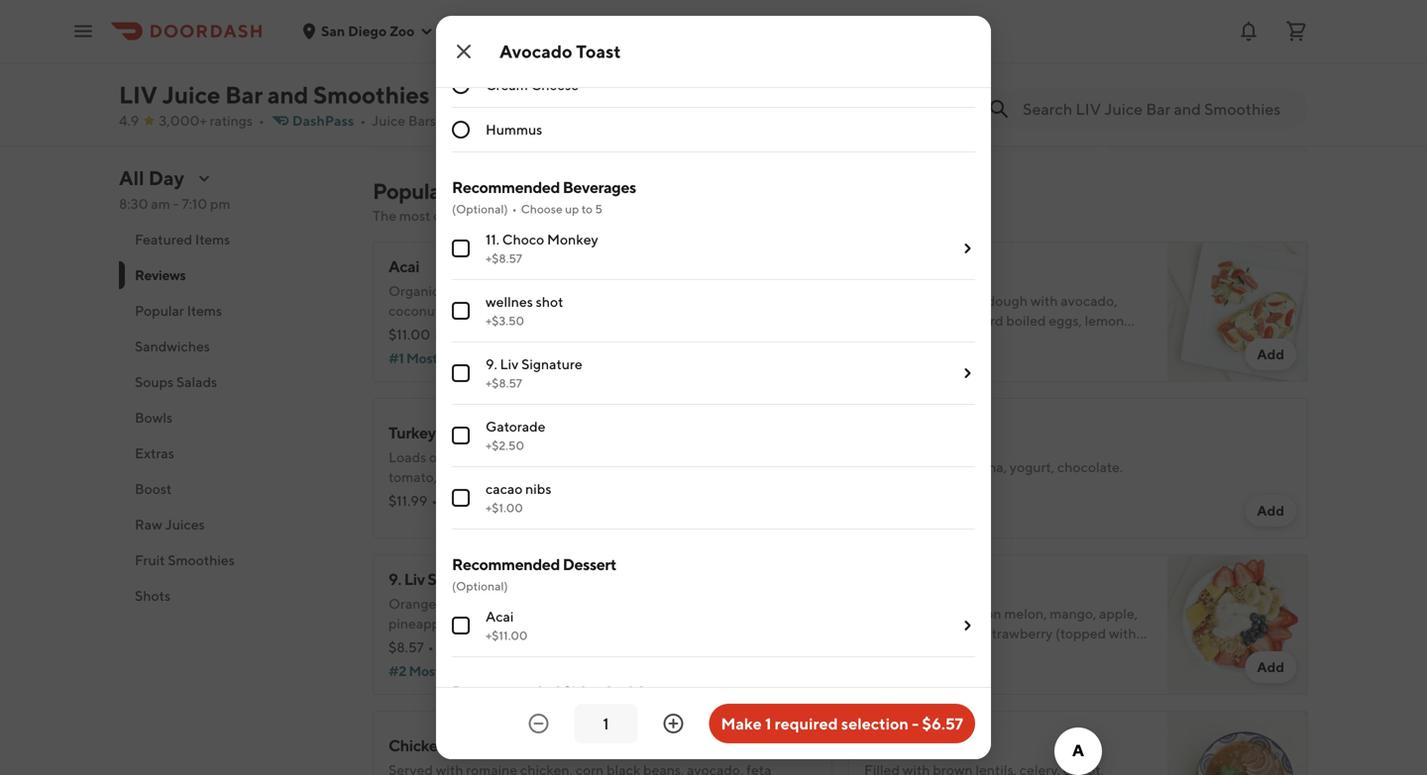 Task type: vqa. For each thing, say whether or not it's contained in the screenshot.
E
no



Task type: describe. For each thing, give the bounding box(es) containing it.
toast for avocado toast
[[576, 41, 621, 62]]

choose
[[521, 202, 563, 216]]

chicken
[[388, 737, 447, 756]]

+$8.57 for liv
[[486, 377, 522, 390]]

fruit smoothies button
[[119, 543, 349, 579]]

shot
[[536, 294, 563, 310]]

ordered
[[502, 208, 552, 224]]

signature for 9. liv signature orange, strawberry, melon, apple, mango, pineapple, kale, spinach.
[[427, 570, 496, 589]]

onion,
[[440, 469, 479, 486]]

100% (6)
[[459, 493, 515, 509]]

and inside chopped watermelon melon, mango, apple, pineapple, banana, strawberry (topped with cottage cheese or yogurt granola and honey).
[[1073, 646, 1097, 662]]

spinach,
[[516, 469, 568, 486]]

1 horizontal spatial juice
[[372, 112, 405, 129]]

boost button
[[119, 472, 349, 507]]

pepper
[[864, 332, 910, 349]]

open menu image
[[71, 19, 95, 43]]

beverages
[[563, 178, 636, 197]]

$11.00 for organic acai sorbet topped with fresh seasonal fruit, granola nuts coconut.
[[388, 327, 430, 343]]

gatorade
[[486, 419, 546, 435]]

mango, inside chopped watermelon melon, mango, apple, pineapple, banana, strawberry (topped with cottage cheese or yogurt granola and honey).
[[1050, 606, 1096, 622]]

$8.57 •
[[388, 640, 434, 656]]

butter,
[[912, 459, 954, 476]]

yogurt
[[979, 646, 1020, 662]]

avocado toast
[[499, 41, 621, 62]]

(optional) for recommended beverages
[[452, 202, 508, 216]]

cheese
[[916, 646, 961, 662]]

1 • doordash order from the left
[[929, 62, 1026, 76]]

lemon
[[1085, 313, 1124, 329]]

items for popular items the most commonly ordered items and dishes from this store
[[452, 178, 506, 204]]

bars
[[408, 112, 436, 129]]

bowls button
[[119, 400, 349, 436]]

cherry,
[[864, 313, 907, 329]]

items for featured items
[[195, 231, 230, 248]]

5 inside recommended beverages (optional) • choose up to 5
[[595, 202, 602, 216]]

popular for popular items
[[135, 303, 184, 319]]

smoothies,
[[450, 112, 521, 129]]

reviews
[[135, 267, 186, 283]]

all day
[[119, 166, 184, 190]]

acai organic acai sorbet topped with fresh seasonal fruit, granola nuts coconut.
[[388, 257, 793, 319]]

gatorade +$2.50
[[486, 419, 546, 453]]

9. for 9. liv signature +$8.57
[[486, 356, 497, 373]]

increase quantity by 1 image
[[661, 713, 685, 736]]

+$2.50
[[486, 439, 524, 453]]

of 5 stars
[[399, 106, 446, 120]]

pineapple, inside chopped watermelon melon, mango, apple, pineapple, banana, strawberry (topped with cottage cheese or yogurt granola and honey).
[[864, 626, 930, 642]]

+$8.57 for choco
[[486, 252, 522, 266]]

close avocado toast image
[[452, 40, 476, 63]]

avocado inside turkey avocado loads of thinly sliced turkey, avocado, tomato, onion, baby spinach, mayo, mustard on multi-grain.
[[438, 424, 500, 442]]

add for on multi-grain sourdough with avocado, cherry, tomatoes, hard boiled eggs, lemon pepper and a choice of hummus or cream cheese.
[[1257, 346, 1284, 363]]

$6.57 •
[[864, 336, 910, 353]]

bar
[[225, 81, 263, 109]]

strawberry
[[986, 626, 1053, 642]]

#2 most liked
[[388, 663, 477, 680]]

Cream Cheese radio
[[452, 76, 470, 94]]

acai +$11.00
[[486, 609, 528, 643]]

and up dashpass
[[267, 81, 308, 109]]

with inside avocado toast on multi-grain sourdough with avocado, cherry, tomatoes, hard boiled eggs, lemon pepper and a choice of hummus or cream cheese.
[[1030, 293, 1058, 309]]

of inside turkey avocado loads of thinly sliced turkey, avocado, tomato, onion, baby spinach, mayo, mustard on multi-grain.
[[429, 449, 442, 466]]

seasonal
[[627, 283, 681, 299]]

on
[[864, 293, 884, 309]]

- inside "button"
[[912, 715, 919, 734]]

grain.
[[446, 489, 481, 505]]

+$3.50
[[486, 314, 524, 328]]

(7)
[[968, 650, 985, 666]]

featured
[[135, 231, 192, 248]]

recommended sides and apps
[[452, 683, 672, 702]]

diego
[[348, 23, 387, 39]]

apple, inside chopped watermelon melon, mango, apple, pineapple, banana, strawberry (topped with cottage cheese or yogurt granola and honey).
[[1099, 606, 1138, 622]]

group inside avocado toast "dialog"
[[452, 22, 975, 153]]

of inside avocado toast on multi-grain sourdough with avocado, cherry, tomatoes, hard boiled eggs, lemon pepper and a choice of hummus or cream cheese.
[[994, 332, 1006, 349]]

kale,
[[457, 616, 487, 632]]

0 vertical spatial 5
[[412, 106, 419, 120]]

items
[[555, 208, 589, 224]]

honey).
[[1100, 646, 1147, 662]]

dishes
[[619, 208, 658, 224]]

dashpass
[[292, 112, 354, 129]]

liv
[[119, 81, 157, 109]]

sandwiches inside button
[[135, 338, 210, 355]]

lentil soup
[[864, 737, 944, 756]]

boost
[[135, 481, 172, 497]]

0 vertical spatial 1
[[568, 48, 573, 61]]

$11.00 • for chopped watermelon melon, mango, apple, pineapple, banana, strawberry (topped with cottage cheese or yogurt granola and honey).
[[864, 650, 916, 666]]

day
[[148, 166, 184, 190]]

acai for acai organic acai sorbet topped with fresh seasonal fruit, granola nuts coconut.
[[388, 257, 419, 276]]

most for liv
[[409, 663, 440, 680]]

0 horizontal spatial $6.57
[[864, 336, 900, 353]]

most
[[399, 208, 431, 224]]

or inside avocado toast on multi-grain sourdough with avocado, cherry, tomatoes, hard boiled eggs, lemon pepper and a choice of hummus or cream cheese.
[[1066, 332, 1079, 349]]

0 vertical spatial banana,
[[957, 459, 1007, 476]]

2 add from the top
[[1257, 503, 1284, 519]]

liv for 9. liv signature orange, strawberry, melon, apple, mango, pineapple, kale, spinach.
[[404, 570, 425, 589]]

$11.00 for chopped watermelon melon, mango, apple, pineapple, banana, strawberry (topped with cottage cheese or yogurt granola and honey).
[[864, 650, 906, 666]]

sorbet
[[470, 283, 511, 299]]

cheese.
[[864, 352, 912, 369]]

boiled
[[1006, 313, 1046, 329]]

smoothies inside button
[[168, 552, 235, 569]]

banana, inside chopped watermelon melon, mango, apple, pineapple, banana, strawberry (topped with cottage cheese or yogurt granola and honey).
[[933, 626, 983, 642]]

required
[[775, 715, 838, 734]]

cream cheese
[[486, 77, 579, 93]]

1 horizontal spatial smoothies
[[313, 81, 430, 109]]

• inside recommended beverages (optional) • choose up to 5
[[512, 202, 517, 216]]

avocado inside avocado toast on multi-grain sourdough with avocado, cherry, tomatoes, hard boiled eggs, lemon pepper and a choice of hummus or cream cheese.
[[864, 267, 926, 286]]

turkey avocado image
[[692, 398, 832, 539]]

soups salads
[[135, 374, 217, 390]]

spinach.
[[490, 616, 541, 632]]

required
[[470, 48, 519, 61]]

from
[[661, 208, 691, 224]]

thinly
[[445, 449, 480, 466]]

turkey
[[388, 424, 436, 442]]

ratings
[[210, 112, 253, 129]]

to
[[581, 202, 593, 216]]

lentil soup image
[[1167, 712, 1308, 776]]

11.
[[486, 231, 499, 248]]

(optional) for recommended dessert
[[452, 580, 508, 594]]

acai for acai +$11.00
[[486, 609, 514, 625]]

&
[[439, 112, 448, 129]]

shots
[[135, 588, 171, 604]]

+$1.00
[[486, 501, 523, 515]]

(12)
[[494, 640, 517, 656]]

3,000+
[[159, 112, 207, 129]]

notification bell image
[[1237, 19, 1261, 43]]

extras
[[135, 445, 174, 462]]

$6.57 inside make 1 required selection - $6.57 "button"
[[922, 715, 963, 734]]

items for popular items
[[187, 303, 222, 319]]

$11.99 •
[[388, 493, 437, 509]]

1 doordash from the left
[[936, 62, 991, 76]]

100% for 9. liv signature
[[456, 640, 491, 656]]

turkey,
[[522, 449, 565, 466]]

all
[[119, 166, 144, 190]]



Task type: locate. For each thing, give the bounding box(es) containing it.
1 vertical spatial add
[[1257, 503, 1284, 519]]

liv juice bar and smoothies
[[119, 81, 430, 109]]

0 horizontal spatial granola
[[716, 283, 763, 299]]

avocado toast on multi-grain sourdough with avocado, cherry, tomatoes, hard boiled eggs, lemon pepper and a choice of hummus or cream cheese.
[[864, 267, 1124, 369]]

9. inside 9. liv signature orange, strawberry, melon, apple, mango, pineapple, kale, spinach.
[[388, 570, 401, 589]]

1 vertical spatial $6.57
[[922, 715, 963, 734]]

1 horizontal spatial multi-
[[887, 293, 925, 309]]

juice left bars
[[372, 112, 405, 129]]

2 doordash from the left
[[1264, 62, 1318, 76]]

0 horizontal spatial • doordash order
[[929, 62, 1026, 76]]

items down pm
[[195, 231, 230, 248]]

0 vertical spatial $11.00
[[388, 327, 430, 343]]

1 horizontal spatial 4.9
[[408, 44, 437, 67]]

cream
[[486, 77, 528, 93]]

0 vertical spatial items
[[452, 178, 506, 204]]

or inside chopped watermelon melon, mango, apple, pineapple, banana, strawberry (topped with cottage cheese or yogurt granola and honey).
[[963, 646, 976, 662]]

toast for avocado toast on multi-grain sourdough with avocado, cherry, tomatoes, hard boiled eggs, lemon pepper and a choice of hummus or cream cheese.
[[929, 267, 966, 286]]

85%
[[937, 650, 965, 666]]

popular for popular items the most commonly ordered items and dishes from this store
[[373, 178, 448, 204]]

recommended inside recommended dessert (optional)
[[452, 555, 560, 574]]

recommended up strawberry,
[[452, 555, 560, 574]]

selection
[[841, 715, 909, 734]]

with left fresh
[[562, 283, 590, 299]]

popular inside button
[[135, 303, 184, 319]]

4.9 down liv
[[119, 112, 139, 129]]

1 horizontal spatial -
[[912, 715, 919, 734]]

soup
[[907, 737, 944, 756]]

liv inside 9. liv signature +$8.57
[[500, 356, 519, 373]]

make 1 required selection - $6.57 button
[[709, 705, 975, 744]]

11. choco monkey +$8.57
[[486, 231, 598, 266]]

most right the #1
[[406, 350, 438, 367]]

recommended down (12)
[[452, 683, 560, 702]]

cacao nibs +$1.00
[[486, 481, 551, 515]]

1 horizontal spatial avocado,
[[1061, 293, 1117, 309]]

$11.00 • for organic acai sorbet topped with fresh seasonal fruit, granola nuts coconut.
[[388, 327, 440, 343]]

Hummus radio
[[452, 121, 470, 139]]

1 horizontal spatial 1
[[765, 715, 771, 734]]

1 vertical spatial popular
[[135, 303, 184, 319]]

2 vertical spatial add button
[[1245, 652, 1296, 684]]

or left yogurt
[[963, 646, 976, 662]]

9. for 9. liv signature orange, strawberry, melon, apple, mango, pineapple, kale, spinach.
[[388, 570, 401, 589]]

1 horizontal spatial acai
[[486, 609, 514, 625]]

1 vertical spatial 5
[[595, 202, 602, 216]]

2 +$8.57 from the top
[[486, 377, 522, 390]]

1 vertical spatial $11.00
[[864, 650, 906, 666]]

acai up organic at the top left of page
[[388, 257, 419, 276]]

peanut butter, banana, yogurt, chocolate.
[[864, 459, 1123, 476]]

melon, inside chopped watermelon melon, mango, apple, pineapple, banana, strawberry (topped with cottage cheese or yogurt granola and honey).
[[1004, 606, 1047, 622]]

9. liv signature +$8.57
[[486, 356, 582, 390]]

avocado, inside avocado toast on multi-grain sourdough with avocado, cherry, tomatoes, hard boiled eggs, lemon pepper and a choice of hummus or cream cheese.
[[1061, 293, 1117, 309]]

avocado left "salad"
[[449, 737, 511, 756]]

0 vertical spatial sandwiches
[[523, 112, 599, 129]]

san
[[321, 23, 345, 39]]

fruit bowl image
[[1167, 555, 1308, 696]]

signature up strawberry,
[[427, 570, 496, 589]]

0 items, open order cart image
[[1284, 19, 1308, 43]]

liked down 100% (12)
[[443, 663, 477, 680]]

$11.00 • down chopped
[[864, 650, 916, 666]]

sandwiches up soups salads
[[135, 338, 210, 355]]

recommended dessert (optional)
[[452, 555, 616, 594]]

2 add button from the top
[[1245, 495, 1296, 527]]

9. up orange,
[[388, 570, 401, 589]]

3 recommended from the top
[[452, 683, 560, 702]]

baby
[[482, 469, 513, 486]]

100% for avocado toast
[[931, 336, 967, 353]]

0 vertical spatial smoothies
[[313, 81, 430, 109]]

items inside popular items the most commonly ordered items and dishes from this store
[[452, 178, 506, 204]]

85% (7)
[[937, 650, 985, 666]]

recommended dessert group
[[452, 554, 975, 658]]

+$11.00
[[486, 629, 528, 643]]

1 vertical spatial -
[[912, 715, 919, 734]]

and down (topped
[[1073, 646, 1097, 662]]

1 horizontal spatial toast
[[929, 267, 966, 286]]

cacao
[[486, 481, 523, 497]]

1 add button from the top
[[1245, 339, 1296, 371]]

(optional)
[[452, 202, 508, 216], [452, 580, 508, 594]]

1 add from the top
[[1257, 346, 1284, 363]]

0 horizontal spatial 4.9
[[119, 112, 139, 129]]

$11.00 down coconut.
[[388, 327, 430, 343]]

0 horizontal spatial toast
[[576, 41, 621, 62]]

items up sandwiches button
[[187, 303, 222, 319]]

1 horizontal spatial melon,
[[1004, 606, 1047, 622]]

1 vertical spatial most
[[409, 663, 440, 680]]

1 horizontal spatial apple,
[[1099, 606, 1138, 622]]

juice
[[162, 81, 220, 109], [372, 112, 405, 129]]

recommended for recommended dessert
[[452, 555, 560, 574]]

2 (optional) from the top
[[452, 580, 508, 594]]

0 vertical spatial $6.57
[[864, 336, 900, 353]]

apps
[[635, 683, 672, 702]]

(optional) up "11."
[[452, 202, 508, 216]]

1 vertical spatial of
[[994, 332, 1006, 349]]

2 vertical spatial of
[[429, 449, 442, 466]]

of left the thinly
[[429, 449, 442, 466]]

avocado, up lemon
[[1061, 293, 1117, 309]]

soups salads button
[[119, 365, 349, 400]]

0 horizontal spatial mango,
[[602, 596, 648, 612]]

most for organic
[[406, 350, 438, 367]]

acai inside acai organic acai sorbet topped with fresh seasonal fruit, granola nuts coconut.
[[388, 257, 419, 276]]

0 horizontal spatial apple,
[[560, 596, 599, 612]]

signature inside 9. liv signature orange, strawberry, melon, apple, mango, pineapple, kale, spinach.
[[427, 570, 496, 589]]

+$8.57 inside 11. choco monkey +$8.57
[[486, 252, 522, 266]]

granola inside chopped watermelon melon, mango, apple, pineapple, banana, strawberry (topped with cottage cheese or yogurt granola and honey).
[[1023, 646, 1070, 662]]

mango,
[[602, 596, 648, 612], [1050, 606, 1096, 622]]

signature inside 9. liv signature +$8.57
[[521, 356, 582, 373]]

avocado up the thinly
[[438, 424, 500, 442]]

add button
[[1245, 339, 1296, 371], [1245, 495, 1296, 527], [1245, 652, 1296, 684]]

0 vertical spatial toast
[[576, 41, 621, 62]]

0 horizontal spatial smoothies
[[168, 552, 235, 569]]

$11.00
[[388, 327, 430, 343], [864, 650, 906, 666]]

most right #2
[[409, 663, 440, 680]]

group
[[452, 22, 975, 153]]

(15)
[[500, 327, 524, 343]]

shots button
[[119, 579, 349, 614]]

- up soup
[[912, 715, 919, 734]]

avocado inside "dialog"
[[499, 41, 572, 62]]

3 add button from the top
[[1245, 652, 1296, 684]]

2 recommended from the top
[[452, 555, 560, 574]]

liv down (15)
[[500, 356, 519, 373]]

zoo
[[390, 23, 415, 39]]

store
[[719, 208, 751, 224]]

1 horizontal spatial liv
[[500, 356, 519, 373]]

100% left (15)
[[462, 327, 498, 343]]

0 horizontal spatial sandwiches
[[135, 338, 210, 355]]

1 vertical spatial 1
[[765, 715, 771, 734]]

0 vertical spatial 4.9
[[408, 44, 437, 67]]

(topped
[[1055, 626, 1106, 642]]

lentil
[[864, 737, 904, 756]]

avocado toast image
[[1167, 242, 1308, 383]]

0 vertical spatial add button
[[1245, 339, 1296, 371]]

popular down reviews at the left top of page
[[135, 303, 184, 319]]

of right (8) at the top right of page
[[994, 332, 1006, 349]]

1 vertical spatial or
[[963, 646, 976, 662]]

nuts
[[766, 283, 793, 299]]

0 vertical spatial multi-
[[887, 293, 925, 309]]

topped
[[513, 283, 559, 299]]

avocado
[[499, 41, 572, 62], [864, 267, 926, 286], [438, 424, 500, 442], [449, 737, 511, 756]]

0 vertical spatial or
[[1066, 332, 1079, 349]]

0 vertical spatial avocado,
[[1061, 293, 1117, 309]]

#2
[[388, 663, 406, 680]]

100% down onion,
[[459, 493, 495, 509]]

avocado, inside turkey avocado loads of thinly sliced turkey, avocado, tomato, onion, baby spinach, mayo, mustard on multi-grain.
[[568, 449, 625, 466]]

3 add from the top
[[1257, 659, 1284, 676]]

(optional) inside recommended dessert (optional)
[[452, 580, 508, 594]]

apple, up honey).
[[1099, 606, 1138, 622]]

with up honey).
[[1109, 626, 1136, 642]]

most
[[406, 350, 438, 367], [409, 663, 440, 680]]

0 horizontal spatial or
[[963, 646, 976, 662]]

9.
[[486, 356, 497, 373], [388, 570, 401, 589]]

toast inside avocado toast on multi-grain sourdough with avocado, cherry, tomatoes, hard boiled eggs, lemon pepper and a choice of hummus or cream cheese.
[[929, 267, 966, 286]]

granola
[[716, 283, 763, 299], [1023, 646, 1070, 662]]

nibs
[[525, 481, 551, 497]]

with up boiled
[[1030, 293, 1058, 309]]

0 horizontal spatial $11.00 •
[[388, 327, 440, 343]]

decrease quantity by 1 image
[[527, 713, 550, 736]]

with inside acai organic acai sorbet topped with fresh seasonal fruit, granola nuts coconut.
[[562, 283, 590, 299]]

granola inside acai organic acai sorbet topped with fresh seasonal fruit, granola nuts coconut.
[[716, 283, 763, 299]]

4.9 down zoo
[[408, 44, 437, 67]]

apple, inside 9. liv signature orange, strawberry, melon, apple, mango, pineapple, kale, spinach.
[[560, 596, 599, 612]]

1 horizontal spatial $11.00
[[864, 650, 906, 666]]

1 vertical spatial banana,
[[933, 626, 983, 642]]

group containing cream cheese
[[452, 22, 975, 153]]

None checkbox
[[452, 302, 470, 320], [452, 490, 470, 507], [452, 302, 470, 320], [452, 490, 470, 507]]

on
[[388, 489, 405, 505]]

banana, right butter,
[[957, 459, 1007, 476]]

with inside chopped watermelon melon, mango, apple, pineapple, banana, strawberry (topped with cottage cheese or yogurt granola and honey).
[[1109, 626, 1136, 642]]

$8.57
[[388, 640, 424, 656]]

and left a
[[912, 332, 936, 349]]

wellnes
[[486, 294, 533, 310]]

avocado up on
[[864, 267, 926, 286]]

choco
[[502, 231, 544, 248]]

liv inside 9. liv signature orange, strawberry, melon, apple, mango, pineapple, kale, spinach.
[[404, 570, 425, 589]]

0 vertical spatial of
[[399, 106, 410, 120]]

+$8.57 down "11."
[[486, 252, 522, 266]]

juices
[[165, 517, 205, 533]]

0 horizontal spatial order
[[993, 62, 1026, 76]]

granola left the nuts
[[716, 283, 763, 299]]

0 vertical spatial granola
[[716, 283, 763, 299]]

and inside popular items the most commonly ordered items and dishes from this store
[[592, 208, 616, 224]]

liked for signature
[[443, 663, 477, 680]]

1 vertical spatial 4.9
[[119, 112, 139, 129]]

soups
[[135, 374, 173, 390]]

0 horizontal spatial $11.00
[[388, 327, 430, 343]]

pineapple, down chopped
[[864, 626, 930, 642]]

100% down tomatoes,
[[931, 336, 967, 353]]

1 vertical spatial items
[[195, 231, 230, 248]]

0 horizontal spatial pineapple,
[[388, 616, 455, 632]]

0 horizontal spatial doordash
[[936, 62, 991, 76]]

salad
[[514, 737, 552, 756]]

1 recommended from the top
[[452, 178, 560, 197]]

of left stars
[[399, 106, 410, 120]]

recommended for recommended beverages
[[452, 178, 560, 197]]

granola down "strawberry" at right
[[1023, 646, 1070, 662]]

1 inside "button"
[[765, 715, 771, 734]]

+$8.57 up gatorade
[[486, 377, 522, 390]]

2 vertical spatial items
[[187, 303, 222, 319]]

1 horizontal spatial $11.00 •
[[864, 650, 916, 666]]

signature down (15)
[[521, 356, 582, 373]]

popular items the most commonly ordered items and dishes from this store
[[373, 178, 751, 224]]

-
[[173, 196, 179, 212], [912, 715, 919, 734]]

1 vertical spatial 9.
[[388, 570, 401, 589]]

0 horizontal spatial 5
[[412, 106, 419, 120]]

0 vertical spatial liv
[[500, 356, 519, 373]]

salads
[[176, 374, 217, 390]]

1 vertical spatial $11.00 •
[[864, 650, 916, 666]]

liked
[[440, 350, 474, 367], [443, 663, 477, 680]]

mango, down 'dessert' at the bottom left of page
[[602, 596, 648, 612]]

signature for 9. liv signature +$8.57
[[521, 356, 582, 373]]

1 vertical spatial smoothies
[[168, 552, 235, 569]]

and down beverages
[[592, 208, 616, 224]]

recommended beverages group
[[452, 176, 975, 530]]

pineapple, inside 9. liv signature orange, strawberry, melon, apple, mango, pineapple, kale, spinach.
[[388, 616, 455, 632]]

hummus
[[486, 121, 542, 138]]

2 horizontal spatial with
[[1109, 626, 1136, 642]]

banana, down watermelon
[[933, 626, 983, 642]]

0 vertical spatial (optional)
[[452, 202, 508, 216]]

0 vertical spatial 9.
[[486, 356, 497, 373]]

order
[[993, 62, 1026, 76], [1321, 62, 1353, 76]]

popular up most
[[373, 178, 448, 204]]

0 vertical spatial add
[[1257, 346, 1284, 363]]

9. down 100% (15)
[[486, 356, 497, 373]]

5 right the to
[[595, 202, 602, 216]]

sourdough
[[960, 293, 1028, 309]]

$11.00 • down coconut.
[[388, 327, 440, 343]]

make 1 required selection - $6.57
[[721, 715, 963, 734]]

liked down 100% (15)
[[440, 350, 474, 367]]

toast inside "dialog"
[[576, 41, 621, 62]]

100% for acai
[[462, 327, 498, 343]]

items up the commonly
[[452, 178, 506, 204]]

multi- down tomato, on the bottom left of page
[[407, 489, 446, 505]]

multi- up the cherry,
[[887, 293, 925, 309]]

1 vertical spatial signature
[[427, 570, 496, 589]]

(optional) inside recommended beverages (optional) • choose up to 5
[[452, 202, 508, 216]]

pineapple, down orange,
[[388, 616, 455, 632]]

0 horizontal spatial liv
[[404, 570, 425, 589]]

0 vertical spatial signature
[[521, 356, 582, 373]]

add for chopped watermelon melon, mango, apple, pineapple, banana, strawberry (topped with cottage cheese or yogurt granola and honey).
[[1257, 659, 1284, 676]]

recommended up ordered on the left top of page
[[452, 178, 560, 197]]

bowls
[[135, 410, 173, 426]]

1 horizontal spatial sandwiches
[[523, 112, 599, 129]]

acai inside acai +$11.00
[[486, 609, 514, 625]]

0 horizontal spatial 1
[[568, 48, 573, 61]]

1 horizontal spatial signature
[[521, 356, 582, 373]]

avocado, for avocado
[[568, 449, 625, 466]]

eggs,
[[1049, 313, 1082, 329]]

multi-
[[887, 293, 925, 309], [407, 489, 446, 505]]

avocado, for toast
[[1061, 293, 1117, 309]]

avocado, up mayo,
[[568, 449, 625, 466]]

turkey avocado loads of thinly sliced turkey, avocado, tomato, onion, baby spinach, mayo, mustard on multi-grain.
[[388, 424, 663, 505]]

acai up +$11.00
[[486, 609, 514, 625]]

peanut
[[864, 459, 910, 476]]

sandwiches down cheese
[[523, 112, 599, 129]]

None checkbox
[[452, 240, 470, 258], [452, 365, 470, 383], [452, 427, 470, 445], [452, 617, 470, 635], [452, 240, 470, 258], [452, 365, 470, 383], [452, 427, 470, 445], [452, 617, 470, 635]]

(8)
[[970, 336, 988, 353]]

9. inside 9. liv signature +$8.57
[[486, 356, 497, 373]]

chocolate.
[[1057, 459, 1123, 476]]

1 horizontal spatial with
[[1030, 293, 1058, 309]]

tomatoes,
[[909, 313, 972, 329]]

add button for chopped watermelon melon, mango, apple, pineapple, banana, strawberry (topped with cottage cheese or yogurt granola and honey).
[[1245, 652, 1296, 684]]

1 right make
[[765, 715, 771, 734]]

and inside avocado toast on multi-grain sourdough with avocado, cherry, tomatoes, hard boiled eggs, lemon pepper and a choice of hummus or cream cheese.
[[912, 332, 936, 349]]

0 horizontal spatial melon,
[[515, 596, 558, 612]]

0 horizontal spatial popular
[[135, 303, 184, 319]]

raw juices
[[135, 517, 205, 533]]

sandwiches button
[[119, 329, 349, 365]]

0 vertical spatial -
[[173, 196, 179, 212]]

(optional) up strawberry,
[[452, 580, 508, 594]]

- right am
[[173, 196, 179, 212]]

chopped
[[864, 606, 924, 622]]

or down "eggs,"
[[1066, 332, 1079, 349]]

choice
[[949, 332, 991, 349]]

1 vertical spatial granola
[[1023, 646, 1070, 662]]

mango, up (topped
[[1050, 606, 1096, 622]]

100% for turkey avocado
[[459, 493, 495, 509]]

mustard
[[611, 469, 663, 486]]

2 order from the left
[[1321, 62, 1353, 76]]

pm
[[210, 196, 230, 212]]

1 vertical spatial multi-
[[407, 489, 446, 505]]

acai
[[442, 283, 467, 299]]

0 horizontal spatial of
[[399, 106, 410, 120]]

smoothies up dashpass •
[[313, 81, 430, 109]]

$6.57 up soup
[[922, 715, 963, 734]]

1 horizontal spatial order
[[1321, 62, 1353, 76]]

yogurt,
[[1010, 459, 1054, 476]]

recommended inside recommended beverages (optional) • choose up to 5
[[452, 178, 560, 197]]

0 vertical spatial juice
[[162, 81, 220, 109]]

0 vertical spatial +$8.57
[[486, 252, 522, 266]]

2 vertical spatial recommended
[[452, 683, 560, 702]]

banana,
[[957, 459, 1007, 476], [933, 626, 983, 642]]

1 vertical spatial liked
[[443, 663, 477, 680]]

$11.00 down chopped
[[864, 650, 906, 666]]

2 vertical spatial add
[[1257, 659, 1284, 676]]

avocado up cream cheese on the left top of page
[[499, 41, 572, 62]]

chicken avocado salad
[[388, 737, 552, 756]]

1 vertical spatial (optional)
[[452, 580, 508, 594]]

0 vertical spatial $11.00 •
[[388, 327, 440, 343]]

5 left stars
[[412, 106, 419, 120]]

1 vertical spatial add button
[[1245, 495, 1296, 527]]

1 order from the left
[[993, 62, 1026, 76]]

wellnes shot +$3.50
[[486, 294, 563, 328]]

liked for acai
[[440, 350, 474, 367]]

liv
[[500, 356, 519, 373], [404, 570, 425, 589]]

Current quantity is 1 number field
[[586, 714, 626, 735]]

multi- inside avocado toast on multi-grain sourdough with avocado, cherry, tomatoes, hard boiled eggs, lemon pepper and a choice of hummus or cream cheese.
[[887, 293, 925, 309]]

0 vertical spatial liked
[[440, 350, 474, 367]]

1 vertical spatial acai
[[486, 609, 514, 625]]

100% down kale,
[[456, 640, 491, 656]]

organic
[[388, 283, 439, 299]]

apple, down 'dessert' at the bottom left of page
[[560, 596, 599, 612]]

9. liv signature image
[[692, 555, 832, 696]]

melon, up spinach.
[[515, 596, 558, 612]]

5
[[412, 106, 419, 120], [595, 202, 602, 216]]

popular inside popular items the most commonly ordered items and dishes from this store
[[373, 178, 448, 204]]

featured items button
[[119, 222, 349, 258]]

1 (optional) from the top
[[452, 202, 508, 216]]

1 vertical spatial liv
[[404, 570, 425, 589]]

sandwiches
[[523, 112, 599, 129], [135, 338, 210, 355]]

mango, inside 9. liv signature orange, strawberry, melon, apple, mango, pineapple, kale, spinach.
[[602, 596, 648, 612]]

liv for 9. liv signature +$8.57
[[500, 356, 519, 373]]

1 horizontal spatial pineapple,
[[864, 626, 930, 642]]

2 • doordash order from the left
[[1256, 62, 1353, 76]]

add button for on multi-grain sourdough with avocado, cherry, tomatoes, hard boiled eggs, lemon pepper and a choice of hummus or cream cheese.
[[1245, 339, 1296, 371]]

toast right select
[[576, 41, 621, 62]]

0 horizontal spatial signature
[[427, 570, 496, 589]]

liv up orange,
[[404, 570, 425, 589]]

multi- inside turkey avocado loads of thinly sliced turkey, avocado, tomato, onion, baby spinach, mayo, mustard on multi-grain.
[[407, 489, 446, 505]]

1 +$8.57 from the top
[[486, 252, 522, 266]]

i
[[509, 23, 514, 44]]

smoothies down 'juices' at the bottom left of page
[[168, 552, 235, 569]]

1 horizontal spatial $6.57
[[922, 715, 963, 734]]

juice up 3,000+
[[162, 81, 220, 109]]

popular items button
[[119, 293, 349, 329]]

sides
[[563, 683, 600, 702]]

Item Search search field
[[1023, 98, 1292, 120]]

1 horizontal spatial 5
[[595, 202, 602, 216]]

1 vertical spatial sandwiches
[[135, 338, 210, 355]]

melon, up "strawberry" at right
[[1004, 606, 1047, 622]]

1 right select
[[568, 48, 573, 61]]

+$8.57 inside 9. liv signature +$8.57
[[486, 377, 522, 390]]

1 horizontal spatial or
[[1066, 332, 1079, 349]]

fruit,
[[683, 283, 713, 299]]

$6.57 down the cherry,
[[864, 336, 900, 353]]

doordash
[[936, 62, 991, 76], [1264, 62, 1318, 76]]

toast up grain
[[929, 267, 966, 286]]

melon, inside 9. liv signature orange, strawberry, melon, apple, mango, pineapple, kale, spinach.
[[515, 596, 558, 612]]

1 vertical spatial +$8.57
[[486, 377, 522, 390]]

a
[[939, 332, 946, 349]]

avocado toast dialog
[[436, 0, 991, 776]]

0 horizontal spatial multi-
[[407, 489, 446, 505]]



